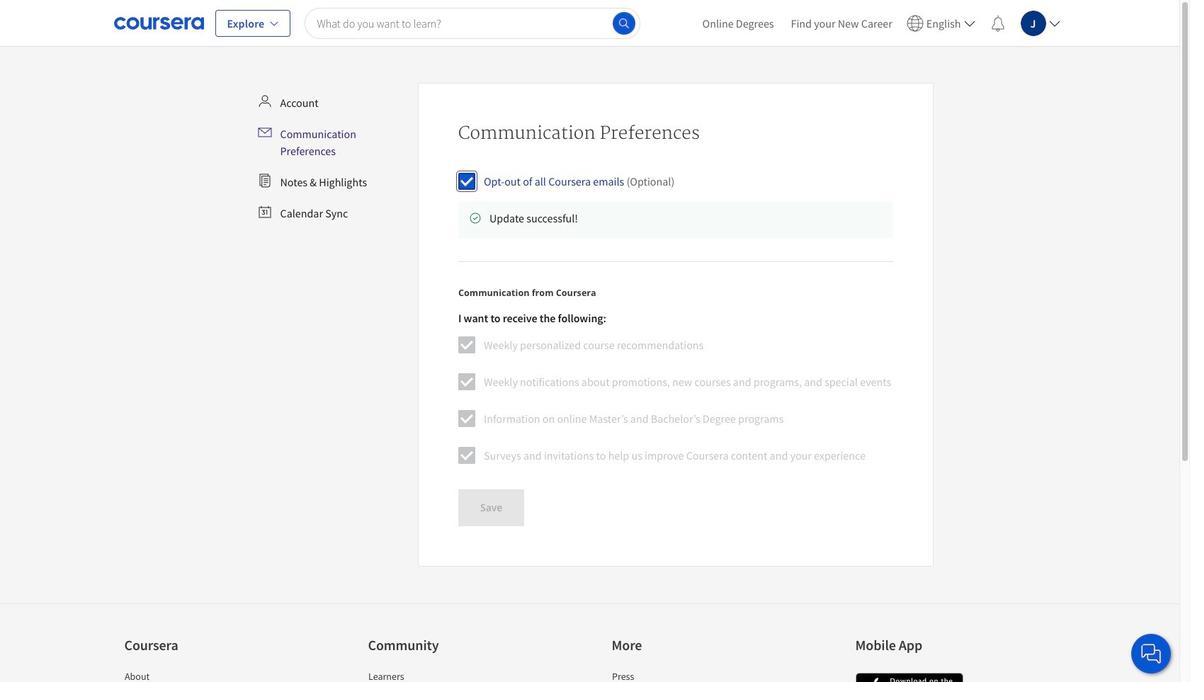 Task type: locate. For each thing, give the bounding box(es) containing it.
coursera image
[[114, 12, 204, 34]]

menu
[[694, 0, 1066, 46], [252, 89, 412, 228]]

group
[[459, 311, 892, 475]]

1 vertical spatial menu
[[252, 89, 412, 228]]

2 horizontal spatial list item
[[612, 669, 732, 683]]

1 list item from the left
[[124, 669, 245, 683]]

1 horizontal spatial menu
[[694, 0, 1066, 46]]

0 horizontal spatial list item
[[124, 669, 245, 683]]

list item
[[124, 669, 245, 683], [368, 669, 489, 683], [612, 669, 732, 683]]

1 horizontal spatial list item
[[368, 669, 489, 683]]

2 list item from the left
[[368, 669, 489, 683]]

0 horizontal spatial menu
[[252, 89, 412, 228]]

0 vertical spatial menu
[[694, 0, 1066, 46]]

None search field
[[305, 7, 640, 39]]

download on the app store image
[[856, 673, 964, 683]]



Task type: vqa. For each thing, say whether or not it's contained in the screenshot.
list
no



Task type: describe. For each thing, give the bounding box(es) containing it.
3 list item from the left
[[612, 669, 732, 683]]

What do you want to learn? text field
[[305, 7, 640, 39]]



